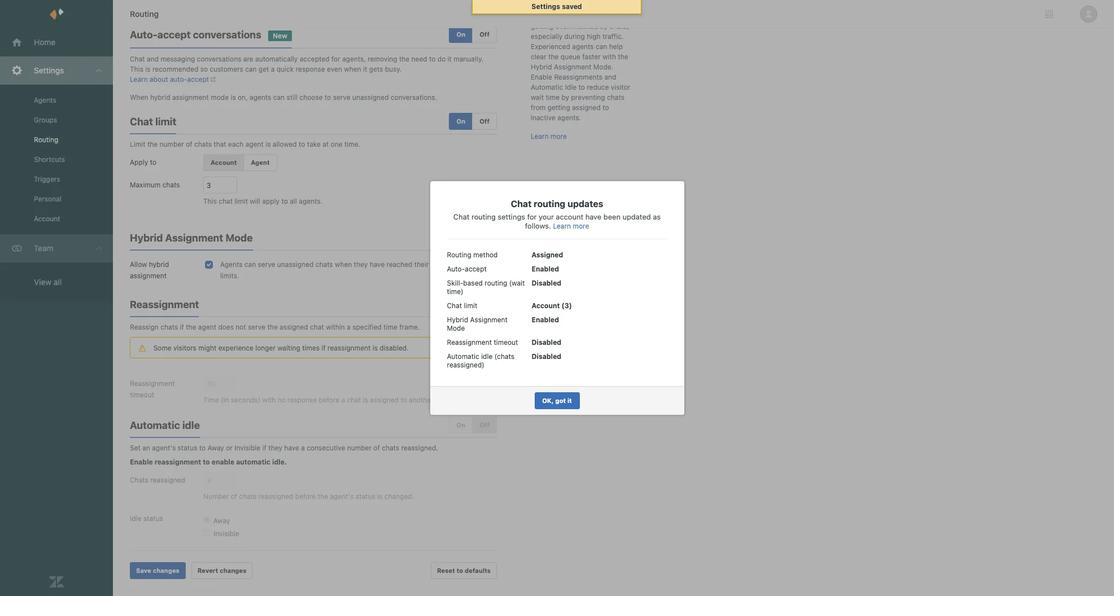 Task type: locate. For each thing, give the bounding box(es) containing it.
another
[[409, 396, 434, 405]]

all
[[290, 197, 297, 206], [54, 277, 62, 287]]

agents inside the agents can serve unassigned chats when they have reached their chat limits.
[[220, 260, 243, 269]]

reassignment down the within
[[328, 344, 371, 353]]

1 horizontal spatial reassigned
[[259, 493, 294, 501]]

0 vertical spatial response
[[296, 65, 325, 73]]

accept for auto-accept
[[465, 265, 487, 273]]

2 vertical spatial account
[[532, 302, 560, 310]]

reassignment
[[130, 299, 199, 311], [447, 338, 492, 347], [130, 380, 175, 388]]

1 vertical spatial auto-
[[447, 265, 465, 273]]

this inside chat and messaging conversations are automatically accepted for agents, removing the need to do it manually. this is recommended so customers can get a quick response even when it gets busy.
[[130, 65, 143, 73]]

0 horizontal spatial number
[[160, 140, 184, 149]]

2 horizontal spatial learn
[[553, 222, 571, 231]]

account inside button
[[211, 159, 237, 166]]

1 vertical spatial have
[[370, 260, 385, 269]]

0 horizontal spatial reassigned
[[150, 477, 185, 485]]

1 vertical spatial of
[[374, 444, 380, 453]]

0 horizontal spatial agents
[[34, 96, 56, 105]]

0 horizontal spatial automatic
[[130, 420, 180, 432]]

timeout up "automatic idle"
[[130, 391, 154, 400]]

limit down learn about auto-accept
[[155, 116, 177, 128]]

0 horizontal spatial auto-
[[130, 29, 158, 41]]

assignment for allow
[[130, 272, 167, 280]]

1 horizontal spatial agents
[[220, 260, 243, 269]]

status left changed.
[[356, 493, 376, 501]]

reassigned right chats
[[150, 477, 185, 485]]

number
[[203, 493, 229, 501]]

enabled down assigned
[[532, 265, 559, 273]]

learn more
[[531, 132, 567, 141], [553, 222, 589, 231]]

routing left settings
[[472, 212, 496, 221]]

hybrid right allow
[[149, 260, 169, 269]]

(in
[[221, 396, 229, 405]]

if up the visitors
[[180, 323, 184, 332]]

0 horizontal spatial before
[[295, 493, 316, 501]]

customers
[[210, 65, 243, 73]]

0 vertical spatial status
[[178, 444, 197, 453]]

the
[[399, 55, 410, 63], [147, 140, 158, 149], [186, 323, 196, 332], [268, 323, 278, 332], [318, 493, 328, 501]]

0 vertical spatial limit
[[155, 116, 177, 128]]

a inside set an agent's status to away or invisible if they have a consecutive number of chats reassigned. enable reassignment to enable automatic idle.
[[301, 444, 305, 453]]

automatic down reassignment timeout
[[447, 353, 480, 361]]

invisible inside set an agent's status to away or invisible if they have a consecutive number of chats reassigned. enable reassignment to enable automatic idle.
[[235, 444, 261, 453]]

2 vertical spatial routing
[[485, 279, 508, 288]]

routing up your
[[534, 199, 566, 209]]

disabled for reassignment timeout
[[532, 338, 562, 347]]

it
[[448, 55, 452, 63], [363, 65, 367, 73], [568, 397, 572, 405]]

1 vertical spatial all
[[54, 277, 62, 287]]

chat inside the reassignment timeout time (in seconds) with no response before a chat is assigned to another agent.
[[347, 396, 361, 405]]

learn
[[130, 75, 148, 84], [531, 132, 549, 141], [553, 222, 571, 231]]

1 vertical spatial conversations
[[197, 55, 242, 63]]

have up the "idle."
[[284, 444, 299, 453]]

before right "no"
[[319, 396, 340, 405]]

timeout up (chats
[[494, 338, 518, 347]]

for inside chat routing settings for your account have been updated as follows.
[[528, 212, 537, 221]]

2 off button from the top
[[472, 113, 497, 130]]

to right reset at the left bottom
[[457, 568, 463, 575]]

1 vertical spatial off button
[[472, 113, 497, 130]]

0 horizontal spatial they
[[269, 444, 282, 453]]

3 on from the top
[[457, 301, 466, 308]]

routing for updates
[[534, 199, 566, 209]]

hybrid down about
[[150, 93, 170, 102]]

account for account (3)
[[532, 302, 560, 310]]

assigned inside the reassignment timeout time (in seconds) with no response before a chat is assigned to another agent.
[[370, 396, 399, 405]]

chat inside the agents can serve unassigned chats when they have reached their chat limits.
[[431, 260, 445, 269]]

waiting
[[278, 344, 300, 353]]

chat
[[130, 55, 145, 63], [130, 116, 153, 128], [511, 199, 532, 209], [454, 212, 470, 221], [447, 302, 462, 310]]

updates
[[568, 199, 604, 209]]

automatic
[[236, 458, 271, 467]]

the left "need"
[[399, 55, 410, 63]]

enabled
[[532, 265, 559, 273], [532, 316, 559, 324]]

limits.
[[220, 272, 239, 280]]

off for chat limit
[[480, 118, 490, 125]]

0 vertical spatial this
[[130, 65, 143, 73]]

on button
[[449, 26, 473, 43], [449, 113, 473, 130], [449, 296, 473, 313], [449, 417, 473, 434]]

settings
[[532, 2, 561, 11], [34, 66, 64, 75]]

to inside chat and messaging conversations are automatically accepted for agents, removing the need to do it manually. this is recommended so customers can get a quick response even when it gets busy.
[[429, 55, 436, 63]]

1 horizontal spatial hybrid assignment mode
[[447, 316, 508, 333]]

times
[[302, 344, 320, 353]]

that
[[214, 140, 226, 149]]

triggers
[[34, 175, 60, 184]]

status right idle
[[143, 515, 163, 523]]

to left another
[[401, 396, 407, 405]]

it right do
[[448, 55, 452, 63]]

disabled up account (3)
[[532, 279, 562, 288]]

idle inside automatic idle (chats reassigned)
[[481, 353, 493, 361]]

a left consecutive
[[301, 444, 305, 453]]

assignment down the auto-
[[172, 93, 209, 102]]

hybrid for allow
[[149, 260, 169, 269]]

(3)
[[562, 302, 572, 310]]

hybrid inside allow hybrid assignment
[[149, 260, 169, 269]]

0 vertical spatial agent
[[246, 140, 264, 149]]

1 horizontal spatial for
[[528, 212, 537, 221]]

1 horizontal spatial before
[[319, 396, 340, 405]]

1 vertical spatial chat limit
[[447, 302, 478, 310]]

0 vertical spatial enabled
[[532, 265, 559, 273]]

hybrid assignment mode up allow hybrid assignment
[[130, 232, 253, 244]]

disabled right (chats
[[532, 353, 562, 361]]

reassignment up 'chats reassigned'
[[155, 458, 201, 467]]

automatic inside automatic idle (chats reassigned)
[[447, 353, 480, 361]]

all left agents.
[[290, 197, 297, 206]]

more for bottom learn more link
[[573, 222, 589, 231]]

chat down time)
[[447, 302, 462, 310]]

chat limit down time)
[[447, 302, 478, 310]]

assignment up reassignment timeout
[[470, 316, 508, 324]]

agent's inside set an agent's status to away or invisible if they have a consecutive number of chats reassigned. enable reassignment to enable automatic idle.
[[152, 444, 176, 453]]

changes inside button
[[220, 568, 247, 575]]

save
[[136, 568, 151, 575]]

changes inside 'button'
[[153, 568, 180, 575]]

idle for automatic idle (chats reassigned)
[[481, 353, 493, 361]]

hybrid assignment mode up reassignment timeout
[[447, 316, 508, 333]]

account
[[211, 159, 237, 166], [34, 215, 60, 223], [532, 302, 560, 310]]

disabled.
[[380, 344, 409, 353]]

conversations up are
[[193, 29, 262, 41]]

chats reassigned
[[130, 477, 185, 485]]

1 vertical spatial invisible
[[214, 530, 240, 539]]

1 vertical spatial hybrid assignment mode
[[447, 316, 508, 333]]

0 vertical spatial off
[[480, 31, 490, 38]]

1 horizontal spatial have
[[370, 260, 385, 269]]

settings left the saved
[[532, 2, 561, 11]]

1 horizontal spatial assignment
[[470, 316, 508, 324]]

invisible right invisible radio
[[214, 530, 240, 539]]

routing
[[534, 199, 566, 209], [472, 212, 496, 221], [485, 279, 508, 288]]

as
[[653, 212, 661, 221]]

if
[[180, 323, 184, 332], [322, 344, 326, 353], [263, 444, 267, 453]]

idle
[[130, 515, 142, 523]]

1 horizontal spatial agent
[[246, 140, 264, 149]]

allowed
[[273, 140, 297, 149]]

a right get
[[271, 65, 275, 73]]

they up the "idle."
[[269, 444, 282, 453]]

chat inside chat routing settings for your account have been updated as follows.
[[454, 212, 470, 221]]

1 vertical spatial timeout
[[130, 391, 154, 400]]

Invisible radio
[[203, 530, 211, 537]]

before
[[319, 396, 340, 405], [295, 493, 316, 501]]

2 enabled from the top
[[532, 316, 559, 324]]

1 vertical spatial agents
[[220, 260, 243, 269]]

2 vertical spatial if
[[263, 444, 267, 453]]

get
[[259, 65, 269, 73]]

4 on from the top
[[457, 422, 466, 429]]

2 vertical spatial off
[[480, 422, 490, 429]]

on for reassignment
[[457, 301, 466, 308]]

no
[[278, 396, 286, 405]]

timeout inside the reassignment timeout time (in seconds) with no response before a chat is assigned to another agent.
[[130, 391, 154, 400]]

maximum
[[130, 181, 161, 189]]

have inside chat routing settings for your account have been updated as follows.
[[586, 212, 602, 221]]

ok, got it button
[[535, 393, 580, 410]]

1 horizontal spatial account
[[211, 159, 237, 166]]

1 vertical spatial hybrid
[[447, 316, 469, 324]]

2 changes from the left
[[220, 568, 247, 575]]

1 vertical spatial idle
[[182, 420, 200, 432]]

Chats reassigned number field
[[203, 473, 237, 490]]

this down maximum chats number field
[[203, 197, 217, 206]]

1 vertical spatial assigned
[[370, 396, 399, 405]]

3 disabled from the top
[[532, 353, 562, 361]]

settings
[[498, 212, 526, 221]]

1 horizontal spatial if
[[263, 444, 267, 453]]

auto-
[[130, 29, 158, 41], [447, 265, 465, 273]]

enabled for auto-accept
[[532, 265, 559, 273]]

to
[[429, 55, 436, 63], [325, 93, 331, 102], [299, 140, 305, 149], [150, 158, 157, 167], [282, 197, 288, 206], [401, 396, 407, 405], [199, 444, 206, 453], [203, 458, 210, 467], [457, 568, 463, 575]]

take
[[307, 140, 321, 149]]

automatic up an at left
[[130, 420, 180, 432]]

is down the and on the top of the page
[[145, 65, 151, 73]]

for left your
[[528, 212, 537, 221]]

0 vertical spatial if
[[180, 323, 184, 332]]

1 vertical spatial reassignment
[[155, 458, 201, 467]]

hybrid up allow
[[130, 232, 163, 244]]

1 vertical spatial unassigned
[[277, 260, 314, 269]]

hybrid down time)
[[447, 316, 469, 324]]

unassigned
[[353, 93, 389, 102], [277, 260, 314, 269]]

account left (3)
[[532, 302, 560, 310]]

skill-
[[447, 279, 464, 288]]

0 vertical spatial settings
[[532, 2, 561, 11]]

when left "reached"
[[335, 260, 352, 269]]

reassignment for reassignment timeout
[[447, 338, 492, 347]]

when inside the agents can serve unassigned chats when they have reached their chat limits.
[[335, 260, 352, 269]]

assignment inside allow hybrid assignment
[[130, 272, 167, 280]]

to left or
[[199, 444, 206, 453]]

0 horizontal spatial of
[[186, 140, 192, 149]]

idle
[[481, 353, 493, 361], [182, 420, 200, 432]]

accept up messaging
[[158, 29, 191, 41]]

0 vertical spatial they
[[354, 260, 368, 269]]

set an agent's status to away or invisible if they have a consecutive number of chats reassigned. enable reassignment to enable automatic idle.
[[130, 444, 438, 467]]

0 horizontal spatial unassigned
[[277, 260, 314, 269]]

away right away option
[[214, 517, 230, 526]]

can inside the agents can serve unassigned chats when they have reached their chat limits.
[[245, 260, 256, 269]]

account (3)
[[532, 302, 572, 310]]

agent's
[[152, 444, 176, 453], [330, 493, 354, 501]]

0 vertical spatial reassigned
[[150, 477, 185, 485]]

status inside set an agent's status to away or invisible if they have a consecutive number of chats reassigned. enable reassignment to enable automatic idle.
[[178, 444, 197, 453]]

agents for agents
[[34, 96, 56, 105]]

changes right revert
[[220, 568, 247, 575]]

0 vertical spatial automatic
[[447, 353, 480, 361]]

revert changes button
[[191, 563, 253, 580]]

agent's right an at left
[[152, 444, 176, 453]]

off button for automatic idle
[[472, 417, 497, 434]]

routing inside chat routing settings for your account have been updated as follows.
[[472, 212, 496, 221]]

1 vertical spatial account
[[34, 215, 60, 223]]

1 horizontal spatial chat limit
[[447, 302, 478, 310]]

response inside the reassignment timeout time (in seconds) with no response before a chat is assigned to another agent.
[[288, 396, 317, 405]]

1 enabled from the top
[[532, 265, 559, 273]]

reassignment up automatic idle (chats reassigned)
[[447, 338, 492, 347]]

when down the agents,
[[344, 65, 361, 73]]

account down "that"
[[211, 159, 237, 166]]

of left reassigned. on the left bottom of the page
[[374, 444, 380, 453]]

0 vertical spatial auto-
[[130, 29, 158, 41]]

response down accepted
[[296, 65, 325, 73]]

defaults
[[465, 568, 491, 575]]

hybrid
[[150, 93, 170, 102], [149, 260, 169, 269]]

before down set an agent's status to away or invisible if they have a consecutive number of chats reassigned. enable reassignment to enable automatic idle.
[[295, 493, 316, 501]]

1 vertical spatial response
[[288, 396, 317, 405]]

reassignment inside the reassignment timeout time (in seconds) with no response before a chat is assigned to another agent.
[[130, 380, 175, 388]]

0 vertical spatial all
[[290, 197, 297, 206]]

chat left the and on the top of the page
[[130, 55, 145, 63]]

3 off button from the top
[[472, 417, 497, 434]]

auto- for auto-accept conversations
[[130, 29, 158, 41]]

assigned left another
[[370, 396, 399, 405]]

of right number
[[231, 493, 237, 501]]

0 horizontal spatial all
[[54, 277, 62, 287]]

more
[[551, 132, 567, 141], [573, 222, 589, 231]]

chat for limits.
[[431, 260, 445, 269]]

account
[[556, 212, 584, 221]]

off button for chat limit
[[472, 113, 497, 130]]

to right apply
[[282, 197, 288, 206]]

automatic
[[447, 353, 480, 361], [130, 420, 180, 432]]

can
[[245, 65, 257, 73], [273, 93, 285, 102], [245, 260, 256, 269]]

1 vertical spatial disabled
[[532, 338, 562, 347]]

automatically
[[255, 55, 298, 63]]

2 horizontal spatial limit
[[464, 302, 478, 310]]

accept down so
[[187, 75, 209, 84]]

it inside button
[[568, 397, 572, 405]]

auto- for auto-accept
[[447, 265, 465, 273]]

1 vertical spatial they
[[269, 444, 282, 453]]

0 horizontal spatial hybrid
[[130, 232, 163, 244]]

1 vertical spatial agent's
[[330, 493, 354, 501]]

on button for chat limit
[[449, 113, 473, 130]]

invisible
[[235, 444, 261, 453], [214, 530, 240, 539]]

they left "reached"
[[354, 260, 368, 269]]

2 off from the top
[[480, 118, 490, 125]]

consecutive
[[307, 444, 345, 453]]

0 vertical spatial chat limit
[[130, 116, 177, 128]]

agent's down consecutive
[[330, 493, 354, 501]]

0 vertical spatial number
[[160, 140, 184, 149]]

0 vertical spatial before
[[319, 396, 340, 405]]

1 horizontal spatial limit
[[235, 197, 248, 206]]

1 vertical spatial routing
[[472, 212, 496, 221]]

agent.
[[436, 396, 456, 405]]

2 on from the top
[[457, 118, 466, 125]]

1 vertical spatial learn more
[[553, 222, 589, 231]]

groups
[[34, 116, 57, 124]]

1 disabled from the top
[[532, 279, 562, 288]]

changes right save
[[153, 568, 180, 575]]

all right the view
[[54, 277, 62, 287]]

settings down home
[[34, 66, 64, 75]]

hybrid
[[130, 232, 163, 244], [447, 316, 469, 324]]

been
[[604, 212, 621, 221]]

0 horizontal spatial if
[[180, 323, 184, 332]]

assigned
[[532, 251, 564, 259]]

a inside chat and messaging conversations are automatically accepted for agents, removing the need to do it manually. this is recommended so customers can get a quick response even when it gets busy.
[[271, 65, 275, 73]]

mode up limits.
[[226, 232, 253, 244]]

0 vertical spatial account
[[211, 159, 237, 166]]

manually.
[[454, 55, 484, 63]]

1 horizontal spatial auto-
[[447, 265, 465, 273]]

apply
[[262, 197, 280, 206]]

2 on button from the top
[[449, 113, 473, 130]]

agents can serve unassigned chats when they have reached their chat limits.
[[220, 260, 447, 280]]

0 vertical spatial more
[[551, 132, 567, 141]]

assignment down allow
[[130, 272, 167, 280]]

limit down based
[[464, 302, 478, 310]]

disabled for automatic idle (chats reassigned)
[[532, 353, 562, 361]]

0 vertical spatial agents
[[34, 96, 56, 105]]

chat up "routing method"
[[454, 212, 470, 221]]

agents up limits.
[[220, 260, 243, 269]]

to right the apply
[[150, 158, 157, 167]]

routing inside skill-based routing (wait time)
[[485, 279, 508, 288]]

reassignment down some
[[130, 380, 175, 388]]

they inside set an agent's status to away or invisible if they have a consecutive number of chats reassigned. enable reassignment to enable automatic idle.
[[269, 444, 282, 453]]

they inside the agents can serve unassigned chats when they have reached their chat limits.
[[354, 260, 368, 269]]

if up automatic
[[263, 444, 267, 453]]

1 horizontal spatial assigned
[[370, 396, 399, 405]]

they
[[354, 260, 368, 269], [269, 444, 282, 453]]

routing down groups
[[34, 136, 58, 144]]

routing up auto-accept
[[447, 251, 472, 259]]

invisible up automatic
[[235, 444, 261, 453]]

routing method
[[447, 251, 498, 259]]

3 off from the top
[[480, 422, 490, 429]]

off
[[480, 31, 490, 38], [480, 118, 490, 125], [480, 422, 490, 429]]

is left another
[[363, 396, 368, 405]]

automatic for automatic idle (chats reassigned)
[[447, 353, 480, 361]]

routing
[[130, 9, 159, 19], [34, 136, 58, 144], [447, 251, 472, 259]]

accept up based
[[465, 265, 487, 273]]

off button
[[472, 26, 497, 43], [472, 113, 497, 130], [472, 417, 497, 434]]

auto- up the and on the top of the page
[[130, 29, 158, 41]]

1 horizontal spatial settings
[[532, 2, 561, 11]]

4 on button from the top
[[449, 417, 473, 434]]

method
[[474, 251, 498, 259]]

2 horizontal spatial status
[[356, 493, 376, 501]]

1 vertical spatial status
[[356, 493, 376, 501]]

1 vertical spatial hybrid
[[149, 260, 169, 269]]

2 horizontal spatial of
[[374, 444, 380, 453]]

allow
[[130, 260, 147, 269]]

reassignment up the reassign
[[130, 299, 199, 311]]

agents.
[[299, 197, 323, 206]]

2 vertical spatial disabled
[[532, 353, 562, 361]]

1 changes from the left
[[153, 568, 180, 575]]

2 disabled from the top
[[532, 338, 562, 347]]

of left "that"
[[186, 140, 192, 149]]

1 vertical spatial assignment
[[130, 272, 167, 280]]

account down personal
[[34, 215, 60, 223]]

is inside the reassignment timeout time (in seconds) with no response before a chat is assigned to another agent.
[[363, 396, 368, 405]]

this up when
[[130, 65, 143, 73]]

assigned up waiting
[[280, 323, 308, 332]]

3 on button from the top
[[449, 296, 473, 313]]

0 horizontal spatial assigned
[[280, 323, 308, 332]]

agents up groups
[[34, 96, 56, 105]]

is inside chat and messaging conversations are automatically accepted for agents, removing the need to do it manually. this is recommended so customers can get a quick response even when it gets busy.
[[145, 65, 151, 73]]

enabled down account (3)
[[532, 316, 559, 324]]

chat inside chat and messaging conversations are automatically accepted for agents, removing the need to do it manually. this is recommended so customers can get a quick response even when it gets busy.
[[130, 55, 145, 63]]

routing left "(wait"
[[485, 279, 508, 288]]

2 vertical spatial off button
[[472, 417, 497, 434]]

chat up settings
[[511, 199, 532, 209]]

specified
[[353, 323, 382, 332]]

agent
[[251, 159, 270, 166]]

revert
[[198, 568, 218, 575]]

1 horizontal spatial changes
[[220, 568, 247, 575]]

account for "account" button
[[211, 159, 237, 166]]

before inside the reassignment timeout time (in seconds) with no response before a chat is assigned to another agent.
[[319, 396, 340, 405]]

number right limit
[[160, 140, 184, 149]]

1 horizontal spatial timeout
[[494, 338, 518, 347]]

1 vertical spatial settings
[[34, 66, 64, 75]]

auto- up skill-
[[447, 265, 465, 273]]

for up even
[[332, 55, 340, 63]]

unassigned inside the agents can serve unassigned chats when they have reached their chat limits.
[[277, 260, 314, 269]]

0 horizontal spatial limit
[[155, 116, 177, 128]]

number of chats reassigned before the agent's status is changed.
[[203, 493, 414, 501]]

1 horizontal spatial status
[[178, 444, 197, 453]]



Task type: describe. For each thing, give the bounding box(es) containing it.
changed.
[[385, 493, 414, 501]]

hybrid for when
[[150, 93, 170, 102]]

the inside chat and messaging conversations are automatically accepted for agents, removing the need to do it manually. this is recommended so customers can get a quick response even when it gets busy.
[[399, 55, 410, 63]]

reset to defaults button
[[431, 563, 497, 580]]

on for chat limit
[[457, 118, 466, 125]]

1 horizontal spatial mode
[[447, 324, 465, 333]]

an
[[143, 444, 150, 453]]

a right the within
[[347, 323, 351, 332]]

chat for settings
[[454, 212, 470, 221]]

Away radio
[[203, 517, 211, 524]]

1 horizontal spatial of
[[231, 493, 237, 501]]

automatic idle (chats reassigned)
[[447, 353, 515, 370]]

save changes
[[136, 568, 180, 575]]

to inside the reassignment timeout time (in seconds) with no response before a chat is assigned to another agent.
[[401, 396, 407, 405]]

agents for agents can serve unassigned chats when they have reached their chat limits.
[[220, 260, 243, 269]]

reassigned)
[[447, 361, 485, 370]]

is left on,
[[231, 93, 236, 102]]

auto-accept conversations
[[130, 29, 262, 41]]

about
[[150, 75, 168, 84]]

serve inside the agents can serve unassigned chats when they have reached their chat limits.
[[258, 260, 275, 269]]

0 vertical spatial learn more link
[[531, 132, 567, 141]]

chat routing settings for your account have been updated as follows.
[[454, 212, 661, 231]]

response inside chat and messaging conversations are automatically accepted for agents, removing the need to do it manually. this is recommended so customers can get a quick response even when it gets busy.
[[296, 65, 325, 73]]

time
[[384, 323, 398, 332]]

away inside set an agent's status to away or invisible if they have a consecutive number of chats reassigned. enable reassignment to enable automatic idle.
[[208, 444, 224, 453]]

0 vertical spatial assignment
[[165, 232, 223, 244]]

0 vertical spatial routing
[[130, 9, 159, 19]]

reassignment timeout
[[447, 338, 518, 347]]

chat and messaging conversations are automatically accepted for agents, removing the need to do it manually. this is recommended so customers can get a quick response even when it gets busy.
[[130, 55, 484, 73]]

seconds)
[[231, 396, 261, 405]]

0 vertical spatial mode
[[226, 232, 253, 244]]

automatic for automatic idle
[[130, 420, 180, 432]]

0 vertical spatial learn
[[130, 75, 148, 84]]

of inside set an agent's status to away or invisible if they have a consecutive number of chats reassigned. enable reassignment to enable automatic idle.
[[374, 444, 380, 453]]

does
[[218, 323, 234, 332]]

view
[[34, 277, 51, 287]]

with
[[263, 396, 276, 405]]

chat for messaging
[[130, 55, 145, 63]]

reset
[[437, 568, 455, 575]]

when
[[130, 93, 148, 102]]

conversations inside chat and messaging conversations are automatically accepted for agents, removing the need to do it manually. this is recommended so customers can get a quick response even when it gets busy.
[[197, 55, 242, 63]]

1 horizontal spatial hybrid
[[447, 316, 469, 324]]

save changes button
[[130, 563, 186, 580]]

to left the 'take'
[[299, 140, 305, 149]]

auto-accept
[[447, 265, 487, 273]]

1 horizontal spatial all
[[290, 197, 297, 206]]

chat for within
[[310, 323, 324, 332]]

for inside chat and messaging conversations are automatically accepted for agents, removing the need to do it manually. this is recommended so customers can get a quick response even when it gets busy.
[[332, 55, 340, 63]]

on button for reassignment
[[449, 296, 473, 313]]

1 vertical spatial limit
[[235, 197, 248, 206]]

1 vertical spatial before
[[295, 493, 316, 501]]

(wait
[[510, 279, 525, 288]]

revert changes
[[198, 568, 247, 575]]

when inside chat and messaging conversations are automatically accepted for agents, removing the need to do it manually. this is recommended so customers can get a quick response even when it gets busy.
[[344, 65, 361, 73]]

time)
[[447, 288, 464, 296]]

(chats
[[495, 353, 515, 361]]

chat for updates
[[511, 199, 532, 209]]

chats inside the agents can serve unassigned chats when they have reached their chat limits.
[[316, 260, 333, 269]]

off for automatic idle
[[480, 422, 490, 429]]

2 vertical spatial learn
[[553, 222, 571, 231]]

to left the 'enable'
[[203, 458, 210, 467]]

the right limit
[[147, 140, 158, 149]]

on button for automatic idle
[[449, 417, 473, 434]]

set
[[130, 444, 141, 453]]

auto-
[[170, 75, 187, 84]]

if inside set an agent's status to away or invisible if they have a consecutive number of chats reassigned. enable reassignment to enable automatic idle.
[[263, 444, 267, 453]]

number inside set an agent's status to away or invisible if they have a consecutive number of chats reassigned. enable reassignment to enable automatic idle.
[[347, 444, 372, 453]]

reassign
[[130, 323, 159, 332]]

account button
[[203, 154, 244, 171]]

the up the visitors
[[186, 323, 196, 332]]

got
[[556, 397, 566, 405]]

view all
[[34, 277, 62, 287]]

reached
[[387, 260, 413, 269]]

some
[[153, 344, 172, 353]]

updated
[[623, 212, 651, 221]]

limit the number of chats that each agent is allowed to take at one time.
[[130, 140, 361, 149]]

chats inside set an agent's status to away or invisible if they have a consecutive number of chats reassigned. enable reassignment to enable automatic idle.
[[382, 444, 400, 453]]

to inside button
[[457, 568, 463, 575]]

0 vertical spatial unassigned
[[353, 93, 389, 102]]

a inside the reassignment timeout time (in seconds) with no response before a chat is assigned to another agent.
[[342, 396, 345, 405]]

0 vertical spatial hybrid
[[130, 232, 163, 244]]

0 horizontal spatial status
[[143, 515, 163, 523]]

2 horizontal spatial routing
[[447, 251, 472, 259]]

and
[[147, 55, 159, 63]]

zendesk products image
[[1046, 10, 1054, 18]]

settings for settings saved
[[532, 2, 561, 11]]

conversations.
[[391, 93, 437, 102]]

reassigned.
[[401, 444, 438, 453]]

removing
[[368, 55, 398, 63]]

idle status
[[130, 515, 163, 523]]

apply
[[130, 158, 148, 167]]

reassignment inside set an agent's status to away or invisible if they have a consecutive number of chats reassigned. enable reassignment to enable automatic idle.
[[155, 458, 201, 467]]

2 vertical spatial limit
[[464, 302, 478, 310]]

ok, got it
[[543, 397, 572, 405]]

1 vertical spatial learn more link
[[553, 222, 589, 231]]

disabled for skill-based routing (wait time)
[[532, 279, 562, 288]]

reassignment for reassignment timeout time (in seconds) with no response before a chat is assigned to another agent.
[[130, 380, 175, 388]]

learn about auto-accept
[[130, 75, 209, 84]]

enable
[[130, 458, 153, 467]]

busy.
[[385, 65, 402, 73]]

1 vertical spatial routing
[[34, 136, 58, 144]]

are
[[243, 55, 254, 63]]

is left the allowed
[[266, 140, 271, 149]]

their
[[415, 260, 429, 269]]

Maximum chats number field
[[203, 177, 237, 194]]

0 vertical spatial conversations
[[193, 29, 262, 41]]

on for automatic idle
[[457, 422, 466, 429]]

is left disabled.
[[373, 344, 378, 353]]

timeout for reassignment timeout time (in seconds) with no response before a chat is assigned to another agent.
[[130, 391, 154, 400]]

visitors
[[173, 344, 197, 353]]

2 vertical spatial serve
[[248, 323, 266, 332]]

accept for auto-accept conversations
[[158, 29, 191, 41]]

accepted
[[300, 55, 330, 63]]

recommended
[[153, 65, 199, 73]]

based
[[464, 279, 483, 288]]

0 horizontal spatial chat limit
[[130, 116, 177, 128]]

0 vertical spatial hybrid assignment mode
[[130, 232, 253, 244]]

saved
[[562, 2, 582, 11]]

at
[[323, 140, 329, 149]]

chat for is
[[347, 396, 361, 405]]

1 vertical spatial it
[[363, 65, 367, 73]]

within
[[326, 323, 345, 332]]

0 horizontal spatial account
[[34, 215, 60, 223]]

some visitors might experience longer waiting times if reassignment is disabled.
[[153, 344, 409, 353]]

the up longer
[[268, 323, 278, 332]]

more for top learn more link
[[551, 132, 567, 141]]

choose
[[300, 93, 323, 102]]

will
[[250, 197, 260, 206]]

have inside the agents can serve unassigned chats when they have reached their chat limits.
[[370, 260, 385, 269]]

limit
[[130, 140, 146, 149]]

each
[[228, 140, 244, 149]]

reassignment timeout time (in seconds) with no response before a chat is assigned to another agent.
[[130, 380, 456, 405]]

chat routing updates
[[511, 199, 604, 209]]

still
[[287, 93, 298, 102]]

2 horizontal spatial if
[[322, 344, 326, 353]]

to right choose at the left
[[325, 93, 331, 102]]

the down consecutive
[[318, 493, 328, 501]]

chat up limit
[[130, 116, 153, 128]]

settings for settings
[[34, 66, 64, 75]]

shortcuts
[[34, 155, 65, 164]]

agents,
[[342, 55, 366, 63]]

1 horizontal spatial this
[[203, 197, 217, 206]]

follows.
[[525, 221, 551, 231]]

longer
[[255, 344, 276, 353]]

1 vertical spatial can
[[273, 93, 285, 102]]

0 vertical spatial assigned
[[280, 323, 308, 332]]

or
[[226, 444, 233, 453]]

0 horizontal spatial agent
[[198, 323, 216, 332]]

1 on from the top
[[457, 31, 466, 38]]

routing for settings
[[472, 212, 496, 221]]

team
[[34, 244, 54, 253]]

might
[[198, 344, 217, 353]]

enabled for hybrid assignment mode
[[532, 316, 559, 324]]

changes for revert changes
[[220, 568, 247, 575]]

1 off button from the top
[[472, 26, 497, 43]]

1 horizontal spatial agent's
[[330, 493, 354, 501]]

1 on button from the top
[[449, 26, 473, 43]]

skill-based routing (wait time)
[[447, 279, 525, 296]]

this chat limit will apply to all agents.
[[203, 197, 323, 206]]

can inside chat and messaging conversations are automatically accepted for agents, removing the need to do it manually. this is recommended so customers can get a quick response even when it gets busy.
[[245, 65, 257, 73]]

have inside set an agent's status to away or invisible if they have a consecutive number of chats reassigned. enable reassignment to enable automatic idle.
[[284, 444, 299, 453]]

1 vertical spatial accept
[[187, 75, 209, 84]]

1 vertical spatial away
[[214, 517, 230, 526]]

reassignment for reassignment
[[130, 299, 199, 311]]

1 horizontal spatial it
[[448, 55, 452, 63]]

personal
[[34, 195, 61, 203]]

timeout for reassignment timeout
[[494, 338, 518, 347]]

changes for save changes
[[153, 568, 180, 575]]

0 vertical spatial of
[[186, 140, 192, 149]]

1 off from the top
[[480, 31, 490, 38]]

assignment for when
[[172, 93, 209, 102]]

chats
[[130, 477, 148, 485]]

when hybrid assignment mode is on, agents can still choose to serve unassigned conversations.
[[130, 93, 437, 102]]

1 horizontal spatial reassignment
[[328, 344, 371, 353]]

your
[[539, 212, 554, 221]]

mode
[[211, 93, 229, 102]]

1 horizontal spatial learn
[[531, 132, 549, 141]]

0 vertical spatial serve
[[333, 93, 351, 102]]

idle for automatic idle
[[182, 420, 200, 432]]

is left changed.
[[377, 493, 383, 501]]

Reassignment timeout number field
[[203, 376, 237, 393]]

not
[[236, 323, 246, 332]]

0 vertical spatial learn more
[[531, 132, 567, 141]]



Task type: vqa. For each thing, say whether or not it's contained in the screenshot.


